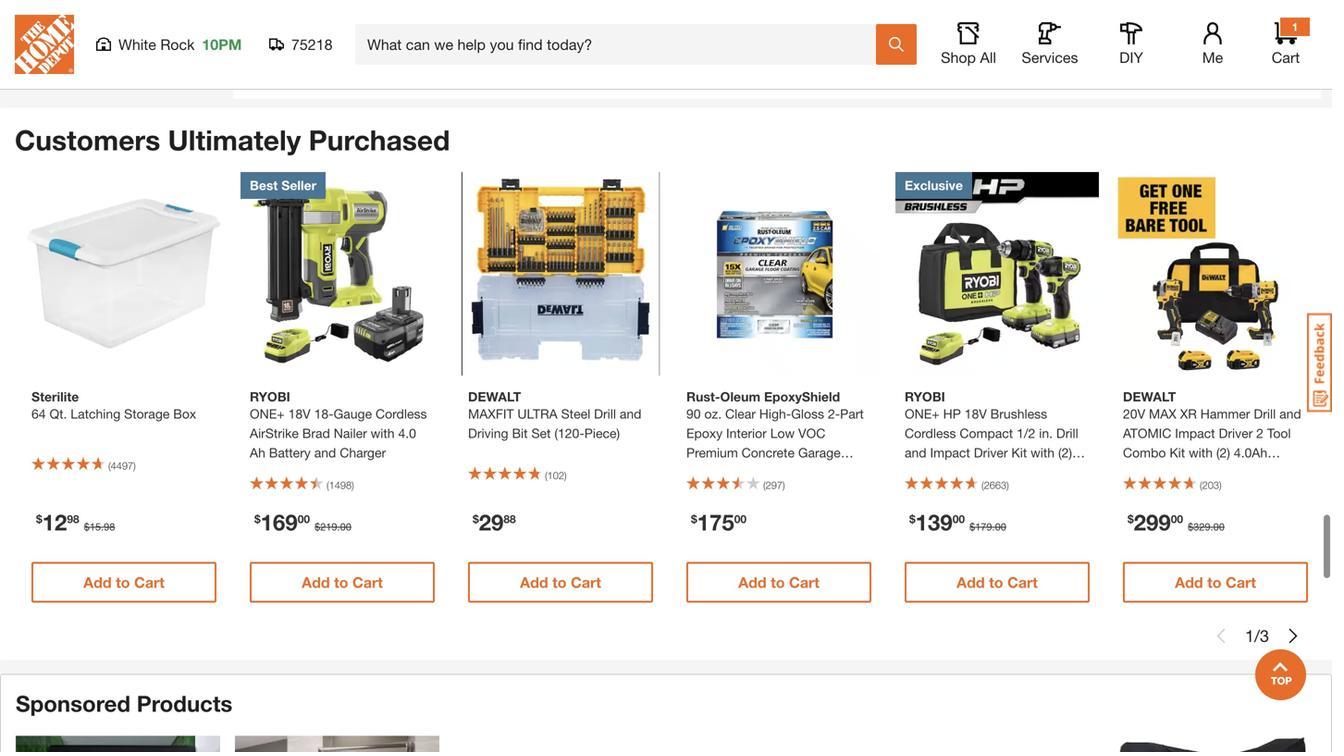 Task type: locate. For each thing, give the bounding box(es) containing it.
$ 139 00 $ 179 . 00
[[910, 509, 1007, 535]]

cordless inside ryobi one+ 18v 18-gauge cordless airstrike brad nailer with 4.0 ah battery and charger
[[376, 406, 427, 422]]

1 (2) from the left
[[1059, 445, 1073, 460]]

0 horizontal spatial dewalt
[[468, 389, 521, 404]]

products
[[137, 691, 233, 717]]

sopora 32-7/8 in. x 63-1/2 in. framed pivot shower door in chrome with clear glass image
[[235, 736, 440, 753]]

$ right 12
[[84, 521, 90, 533]]

. inside $ 12 98 $ 15 . 98
[[101, 521, 104, 533]]

0 horizontal spatial impact
[[931, 445, 971, 460]]

impact inside ryobi one+ hp 18v brushless cordless compact 1/2 in. drill and impact driver kit with (2) 1.5 ah batteries, charger and bag
[[931, 445, 971, 460]]

driver
[[1220, 426, 1254, 441], [974, 445, 1009, 460]]

$ down 1.5 on the bottom
[[910, 513, 916, 526]]

set
[[532, 426, 551, 441]]

2 horizontal spatial drill
[[1255, 406, 1277, 422]]

1 vertical spatial impact
[[931, 445, 971, 460]]

1 add from the left
[[83, 574, 112, 591]]

in.
[[1040, 426, 1053, 441]]

6 add to cart button from the left
[[1124, 562, 1309, 603]]

2
[[1257, 426, 1264, 441]]

1 vertical spatial ah
[[927, 465, 943, 480]]

sterilite 64 qt. latching storage box
[[31, 389, 196, 422]]

0 vertical spatial ah
[[250, 445, 266, 460]]

98 right 15
[[104, 521, 115, 533]]

one+ up airstrike
[[250, 406, 285, 422]]

1 add to cart from the left
[[83, 574, 165, 591]]

kit
[[1012, 445, 1028, 460], [1170, 445, 1186, 460], [809, 465, 825, 480]]

2 batteries, from the left
[[1124, 465, 1179, 480]]

kit down 1/2
[[1012, 445, 1028, 460]]

1 vertical spatial 1
[[1246, 626, 1255, 646]]

floor
[[687, 465, 716, 480]]

add to cart button down 88
[[468, 562, 654, 603]]

kit right combo
[[1170, 445, 1186, 460]]

kit inside rust-oleum epoxyshield 90 oz. clear high-gloss 2-part epoxy interior low voc premium concrete garage floor paint top coat kit
[[809, 465, 825, 480]]

20v
[[1124, 406, 1146, 422]]

$ left 88
[[473, 513, 479, 526]]

$ right 139
[[970, 521, 976, 533]]

add to cart button down 179
[[905, 562, 1090, 603]]

$ inside the $ 29 88
[[473, 513, 479, 526]]

1 inside cart 1
[[1293, 20, 1299, 33]]

drill right in.
[[1057, 426, 1079, 441]]

0 horizontal spatial with
[[371, 426, 395, 441]]

4.0ah
[[1235, 445, 1268, 460]]

1 18v from the left
[[288, 406, 311, 422]]

add to cart for sterilite 64 qt. latching storage box
[[83, 574, 165, 591]]

brushless
[[991, 406, 1048, 422]]

drill inside ryobi one+ hp 18v brushless cordless compact 1/2 in. drill and impact driver kit with (2) 1.5 ah batteries, charger and bag
[[1057, 426, 1079, 441]]

1498
[[329, 479, 352, 492]]

batteries, down compact
[[946, 465, 1001, 480]]

1 horizontal spatial ryobi
[[905, 389, 946, 404]]

0 horizontal spatial drill
[[594, 406, 616, 422]]

18v
[[288, 406, 311, 422], [965, 406, 988, 422]]

5 add to cart from the left
[[957, 574, 1038, 591]]

(2)
[[1059, 445, 1073, 460], [1217, 445, 1231, 460]]

2 horizontal spatial with
[[1190, 445, 1214, 460]]

ryobi inside ryobi one+ 18v 18-gauge cordless airstrike brad nailer with 4.0 ah battery and charger
[[250, 389, 290, 404]]

$ inside $ 175 00
[[691, 513, 698, 526]]

best
[[250, 178, 278, 193]]

and up piece)
[[620, 406, 642, 422]]

ah inside ryobi one+ hp 18v brushless cordless compact 1/2 in. drill and impact driver kit with (2) 1.5 ah batteries, charger and bag
[[927, 465, 943, 480]]

3 add from the left
[[520, 574, 549, 591]]

2 dewalt from the left
[[1124, 389, 1177, 404]]

00 down "paint"
[[735, 513, 747, 526]]

4 add from the left
[[739, 574, 767, 591]]

1 right me "button"
[[1293, 20, 1299, 33]]

impact down hp
[[931, 445, 971, 460]]

2 ryobi from the left
[[905, 389, 946, 404]]

( down latching
[[108, 460, 111, 472]]

. for 299
[[1211, 521, 1214, 533]]

with up charger,
[[1190, 445, 1214, 460]]

one+ inside ryobi one+ 18v 18-gauge cordless airstrike brad nailer with 4.0 ah battery and charger
[[250, 406, 285, 422]]

storage
[[124, 406, 170, 422]]

brad
[[302, 426, 330, 441]]

kit inside dewalt 20v max xr hammer drill and atomic impact driver 2 tool combo kit with (2) 4.0ah batteries, charger, and bag
[[1170, 445, 1186, 460]]

and right ( 2663 ) on the right bottom
[[1055, 465, 1077, 480]]

169
[[261, 509, 298, 535]]

driver down the hammer
[[1220, 426, 1254, 441]]

0 horizontal spatial driver
[[974, 445, 1009, 460]]

0 horizontal spatial 18v
[[288, 406, 311, 422]]

clear
[[726, 406, 756, 422]]

one+ 18v 18-gauge cordless airstrike brad nailer with 4.0 ah battery and charger image
[[241, 172, 444, 376]]

bit
[[512, 426, 528, 441]]

dewalt for $
[[1124, 389, 1177, 404]]

(2) inside ryobi one+ hp 18v brushless cordless compact 1/2 in. drill and impact driver kit with (2) 1.5 ah batteries, charger and bag
[[1059, 445, 1073, 460]]

add to cart for dewalt maxfit ultra steel drill and driving bit set (120-piece)
[[520, 574, 602, 591]]

2 18v from the left
[[965, 406, 988, 422]]

0 vertical spatial charger
[[340, 445, 386, 460]]

. inside $ 169 00 $ 219 . 00
[[337, 521, 340, 533]]

. down 2663
[[993, 521, 996, 533]]

tool
[[1268, 426, 1292, 441]]

1 horizontal spatial (2)
[[1217, 445, 1231, 460]]

. down 203
[[1211, 521, 1214, 533]]

0 horizontal spatial one+
[[250, 406, 285, 422]]

( 2663 )
[[982, 479, 1010, 492]]

sterilite
[[31, 389, 79, 404]]

dewalt inside dewalt 20v max xr hammer drill and atomic impact driver 2 tool combo kit with (2) 4.0ah batteries, charger, and bag
[[1124, 389, 1177, 404]]

90
[[687, 406, 701, 422]]

.
[[101, 521, 104, 533], [337, 521, 340, 533], [993, 521, 996, 533], [1211, 521, 1214, 533]]

0 vertical spatial impact
[[1176, 426, 1216, 441]]

dewalt up maxfit
[[468, 389, 521, 404]]

charger,
[[1183, 465, 1231, 480]]

and down brad
[[314, 445, 336, 460]]

batteries, down combo
[[1124, 465, 1179, 480]]

drill up piece)
[[594, 406, 616, 422]]

add to cart
[[83, 574, 165, 591], [302, 574, 383, 591], [520, 574, 602, 591], [739, 574, 820, 591], [957, 574, 1038, 591], [1176, 574, 1257, 591]]

cart for 2nd "add to cart" button from the right
[[1008, 574, 1038, 591]]

cordless for 139
[[905, 426, 957, 441]]

with inside ryobi one+ hp 18v brushless cordless compact 1/2 in. drill and impact driver kit with (2) 1.5 ah batteries, charger and bag
[[1031, 445, 1055, 460]]

4 add to cart from the left
[[739, 574, 820, 591]]

impact
[[1176, 426, 1216, 441], [931, 445, 971, 460]]

) for 12
[[133, 460, 136, 472]]

0 vertical spatial cordless
[[376, 406, 427, 422]]

one+ left hp
[[905, 406, 940, 422]]

cart for sterilite 64 qt. latching storage box "add to cart" button
[[134, 574, 165, 591]]

gloss
[[792, 406, 825, 422]]

( up 179
[[982, 479, 985, 492]]

3 to from the left
[[553, 574, 567, 591]]

6 add from the left
[[1176, 574, 1204, 591]]

combo
[[1124, 445, 1167, 460]]

ryobi up airstrike
[[250, 389, 290, 404]]

0 horizontal spatial ah
[[250, 445, 266, 460]]

1 horizontal spatial cordless
[[905, 426, 957, 441]]

impact down xr in the right of the page
[[1176, 426, 1216, 441]]

98 left 15
[[67, 513, 79, 526]]

. inside "$ 299 00 $ 329 . 00"
[[1211, 521, 1214, 533]]

$ down the floor
[[691, 513, 698, 526]]

(2) inside dewalt 20v max xr hammer drill and atomic impact driver 2 tool combo kit with (2) 4.0ah batteries, charger, and bag
[[1217, 445, 1231, 460]]

$ 169 00 $ 219 . 00
[[255, 509, 352, 535]]

purchased
[[309, 124, 450, 156]]

( 102 )
[[545, 470, 567, 482]]

ah inside ryobi one+ 18v 18-gauge cordless airstrike brad nailer with 4.0 ah battery and charger
[[250, 445, 266, 460]]

with left 4.0
[[371, 426, 395, 441]]

1 horizontal spatial kit
[[1012, 445, 1028, 460]]

kit down garage
[[809, 465, 825, 480]]

1 vertical spatial bag
[[905, 484, 929, 499]]

drill inside dewalt 20v max xr hammer drill and atomic impact driver 2 tool combo kit with (2) 4.0ah batteries, charger, and bag
[[1255, 406, 1277, 422]]

shop all
[[941, 49, 997, 66]]

one+ for 139
[[905, 406, 940, 422]]

( up "219"
[[327, 479, 329, 492]]

charger down 1/2
[[1005, 465, 1051, 480]]

0 vertical spatial bag
[[1260, 465, 1284, 480]]

add to cart for rust-oleum epoxyshield 90 oz. clear high-gloss 2-part epoxy interior low voc premium concrete garage floor paint top coat kit
[[739, 574, 820, 591]]

dewalt inside dewalt maxfit ultra steel drill and driving bit set (120-piece)
[[468, 389, 521, 404]]

. for 169
[[337, 521, 340, 533]]

dewalt up max
[[1124, 389, 1177, 404]]

. for 12
[[101, 521, 104, 533]]

to for maxfit ultra steel drill and driving bit set (120-piece)
[[553, 574, 567, 591]]

0 vertical spatial driver
[[1220, 426, 1254, 441]]

0 horizontal spatial ryobi
[[250, 389, 290, 404]]

3 add to cart button from the left
[[468, 562, 654, 603]]

0 horizontal spatial (2)
[[1059, 445, 1073, 460]]

add to cart button down $ 175 00
[[687, 562, 872, 603]]

1 horizontal spatial impact
[[1176, 426, 1216, 441]]

( up 329
[[1201, 479, 1203, 492]]

1 ryobi from the left
[[250, 389, 290, 404]]

all
[[981, 49, 997, 66]]

me button
[[1184, 22, 1243, 67]]

75218
[[292, 36, 333, 53]]

2 horizontal spatial kit
[[1170, 445, 1186, 460]]

( for 299
[[1201, 479, 1203, 492]]

dewalt
[[468, 389, 521, 404], [1124, 389, 1177, 404]]

oz.
[[705, 406, 722, 422]]

0 horizontal spatial 1
[[1246, 626, 1255, 646]]

diy
[[1120, 49, 1144, 66]]

. inside '$ 139 00 $ 179 . 00'
[[993, 521, 996, 533]]

batteries,
[[946, 465, 1001, 480], [1124, 465, 1179, 480]]

this is the first slide image
[[1214, 629, 1229, 644]]

3 . from the left
[[993, 521, 996, 533]]

10pm
[[202, 36, 242, 53]]

add for dewalt 20v max xr hammer drill and atomic impact driver 2 tool combo kit with (2) 4.0ah batteries, charger, and bag
[[1176, 574, 1204, 591]]

0 vertical spatial 1
[[1293, 20, 1299, 33]]

steel
[[562, 406, 591, 422]]

add to cart button up this is the first slide icon
[[1124, 562, 1309, 603]]

1 horizontal spatial charger
[[1005, 465, 1051, 480]]

with inside ryobi one+ 18v 18-gauge cordless airstrike brad nailer with 4.0 ah battery and charger
[[371, 426, 395, 441]]

18v inside ryobi one+ hp 18v brushless cordless compact 1/2 in. drill and impact driver kit with (2) 1.5 ah batteries, charger and bag
[[965, 406, 988, 422]]

with down in.
[[1031, 445, 1055, 460]]

dewalt for 29
[[468, 389, 521, 404]]

18v up compact
[[965, 406, 988, 422]]

0 horizontal spatial cordless
[[376, 406, 427, 422]]

to for 90 oz. clear high-gloss 2-part epoxy interior low voc premium concrete garage floor paint top coat kit
[[771, 574, 785, 591]]

00 right "219"
[[340, 521, 352, 533]]

1 horizontal spatial drill
[[1057, 426, 1079, 441]]

and down 4.0ah
[[1235, 465, 1257, 480]]

best seller
[[250, 178, 317, 193]]

( 203 )
[[1201, 479, 1223, 492]]

cart for 2nd "add to cart" button from the left
[[353, 574, 383, 591]]

0 horizontal spatial charger
[[340, 445, 386, 460]]

bag down 1.5 on the bottom
[[905, 484, 929, 499]]

( down the set
[[545, 470, 548, 482]]

ryobi
[[250, 389, 290, 404], [905, 389, 946, 404]]

cordless inside ryobi one+ hp 18v brushless cordless compact 1/2 in. drill and impact driver kit with (2) 1.5 ah batteries, charger and bag
[[905, 426, 957, 441]]

. down ( 1498 )
[[337, 521, 340, 533]]

ah right 1.5 on the bottom
[[927, 465, 943, 480]]

rust-
[[687, 389, 721, 404]]

one+ inside ryobi one+ hp 18v brushless cordless compact 1/2 in. drill and impact driver kit with (2) 1.5 ah batteries, charger and bag
[[905, 406, 940, 422]]

1.5
[[905, 465, 923, 480]]

0 horizontal spatial bag
[[905, 484, 929, 499]]

1 horizontal spatial driver
[[1220, 426, 1254, 441]]

5 add from the left
[[957, 574, 986, 591]]

1 vertical spatial driver
[[974, 445, 1009, 460]]

4 add to cart button from the left
[[687, 562, 872, 603]]

1 . from the left
[[101, 521, 104, 533]]

1 horizontal spatial dewalt
[[1124, 389, 1177, 404]]

ryobi up hp
[[905, 389, 946, 404]]

6 add to cart from the left
[[1176, 574, 1257, 591]]

next slide image
[[1287, 629, 1302, 644]]

00 left "219"
[[298, 513, 310, 526]]

ryobi inside ryobi one+ hp 18v brushless cordless compact 1/2 in. drill and impact driver kit with (2) 1.5 ah batteries, charger and bag
[[905, 389, 946, 404]]

0 horizontal spatial kit
[[809, 465, 825, 480]]

175
[[698, 509, 735, 535]]

with inside dewalt 20v max xr hammer drill and atomic impact driver 2 tool combo kit with (2) 4.0ah batteries, charger, and bag
[[1190, 445, 1214, 460]]

0 horizontal spatial batteries,
[[946, 465, 1001, 480]]

cart
[[1273, 49, 1301, 66], [134, 574, 165, 591], [353, 574, 383, 591], [571, 574, 602, 591], [790, 574, 820, 591], [1008, 574, 1038, 591], [1226, 574, 1257, 591]]

charger down nailer
[[340, 445, 386, 460]]

top
[[753, 465, 774, 480]]

00 left 179
[[953, 513, 966, 526]]

1 horizontal spatial 1
[[1293, 20, 1299, 33]]

add to cart button down 15
[[31, 562, 217, 603]]

1 vertical spatial cordless
[[905, 426, 957, 441]]

drill
[[594, 406, 616, 422], [1255, 406, 1277, 422], [1057, 426, 1079, 441]]

18v left 18- at the bottom left
[[288, 406, 311, 422]]

2 one+ from the left
[[905, 406, 940, 422]]

1 / 3
[[1246, 626, 1270, 646]]

driver inside ryobi one+ hp 18v brushless cordless compact 1/2 in. drill and impact driver kit with (2) 1.5 ah batteries, charger and bag
[[974, 445, 1009, 460]]

and up tool
[[1280, 406, 1302, 422]]

drill up 2
[[1255, 406, 1277, 422]]

5 add to cart button from the left
[[905, 562, 1090, 603]]

12
[[42, 509, 67, 535]]

to for 20v max xr hammer drill and atomic impact driver 2 tool combo kit with (2) 4.0ah batteries, charger, and bag
[[1208, 574, 1222, 591]]

1 horizontal spatial with
[[1031, 445, 1055, 460]]

1 horizontal spatial 98
[[104, 521, 115, 533]]

with for 299
[[1190, 445, 1214, 460]]

batteries, inside ryobi one+ hp 18v brushless cordless compact 1/2 in. drill and impact driver kit with (2) 1.5 ah batteries, charger and bag
[[946, 465, 1001, 480]]

1 horizontal spatial batteries,
[[1124, 465, 1179, 480]]

cordless up 4.0
[[376, 406, 427, 422]]

the home depot logo image
[[15, 15, 74, 74]]

2 (2) from the left
[[1217, 445, 1231, 460]]

$ 299 00 $ 329 . 00
[[1128, 509, 1225, 535]]

203
[[1203, 479, 1220, 492]]

kit inside ryobi one+ hp 18v brushless cordless compact 1/2 in. drill and impact driver kit with (2) 1.5 ah batteries, charger and bag
[[1012, 445, 1028, 460]]

ah down airstrike
[[250, 445, 266, 460]]

. right 12
[[101, 521, 104, 533]]

(2) for 139
[[1059, 445, 1073, 460]]

( 4497 )
[[108, 460, 136, 472]]

4 to from the left
[[771, 574, 785, 591]]

1 horizontal spatial ah
[[927, 465, 943, 480]]

(
[[108, 460, 111, 472], [545, 470, 548, 482], [327, 479, 329, 492], [764, 479, 766, 492], [982, 479, 985, 492], [1201, 479, 1203, 492]]

3
[[1261, 626, 1270, 646]]

1 to from the left
[[116, 574, 130, 591]]

add to cart button down "219"
[[250, 562, 435, 603]]

1 vertical spatial charger
[[1005, 465, 1051, 480]]

add
[[83, 574, 112, 591], [302, 574, 330, 591], [520, 574, 549, 591], [739, 574, 767, 591], [957, 574, 986, 591], [1176, 574, 1204, 591]]

1 horizontal spatial 18v
[[965, 406, 988, 422]]

1 one+ from the left
[[250, 406, 285, 422]]

1 add to cart button from the left
[[31, 562, 217, 603]]

add to cart button for sterilite 64 qt. latching storage box
[[31, 562, 217, 603]]

4 . from the left
[[1211, 521, 1214, 533]]

1 horizontal spatial one+
[[905, 406, 940, 422]]

1 dewalt from the left
[[468, 389, 521, 404]]

2 . from the left
[[337, 521, 340, 533]]

bag inside dewalt 20v max xr hammer drill and atomic impact driver 2 tool combo kit with (2) 4.0ah batteries, charger, and bag
[[1260, 465, 1284, 480]]

3 add to cart from the left
[[520, 574, 602, 591]]

2 to from the left
[[334, 574, 349, 591]]

6 to from the left
[[1208, 574, 1222, 591]]

add to cart button for dewalt 20v max xr hammer drill and atomic impact driver 2 tool combo kit with (2) 4.0ah batteries, charger, and bag
[[1124, 562, 1309, 603]]

driver down compact
[[974, 445, 1009, 460]]

1 batteries, from the left
[[946, 465, 1001, 480]]

1 horizontal spatial bag
[[1260, 465, 1284, 480]]

cordless down hp
[[905, 426, 957, 441]]

1 left 3
[[1246, 626, 1255, 646]]

compact
[[960, 426, 1014, 441]]

bag down 4.0ah
[[1260, 465, 1284, 480]]



Task type: describe. For each thing, give the bounding box(es) containing it.
20v max xr hammer drill and atomic impact driver 2 tool combo kit with (2) 4.0ah batteries, charger, and bag image
[[1115, 172, 1318, 376]]

64 qt. latching storage box image
[[22, 172, 226, 376]]

add for dewalt maxfit ultra steel drill and driving bit set (120-piece)
[[520, 574, 549, 591]]

coat
[[778, 465, 806, 480]]

cart 1
[[1273, 20, 1301, 66]]

sponsored
[[16, 691, 131, 717]]

0 horizontal spatial 98
[[67, 513, 79, 526]]

15
[[90, 521, 101, 533]]

(2) for 299
[[1217, 445, 1231, 460]]

latching
[[71, 406, 121, 422]]

cart for dewalt 20v max xr hammer drill and atomic impact driver 2 tool combo kit with (2) 4.0ah batteries, charger, and bag's "add to cart" button
[[1226, 574, 1257, 591]]

(120-
[[555, 426, 585, 441]]

max
[[1150, 406, 1177, 422]]

part
[[841, 406, 864, 422]]

cart for rust-oleum epoxyshield 90 oz. clear high-gloss 2-part epoxy interior low voc premium concrete garage floor paint top coat kit's "add to cart" button
[[790, 574, 820, 591]]

white
[[118, 36, 156, 53]]

battery
[[269, 445, 311, 460]]

75218 button
[[269, 35, 333, 54]]

6 ft. firewood log rack with waterproof cover in black image
[[1113, 736, 1317, 753]]

ultra
[[518, 406, 558, 422]]

rust-oleum epoxyshield 90 oz. clear high-gloss 2-part epoxy interior low voc premium concrete garage floor paint top coat kit
[[687, 389, 864, 480]]

add to cart button for rust-oleum epoxyshield 90 oz. clear high-gloss 2-part epoxy interior low voc premium concrete garage floor paint top coat kit
[[687, 562, 872, 603]]

219
[[320, 521, 337, 533]]

oleum
[[721, 389, 761, 404]]

paint
[[720, 465, 749, 480]]

64
[[31, 406, 46, 422]]

add to cart for dewalt 20v max xr hammer drill and atomic impact driver 2 tool combo kit with (2) 4.0ah batteries, charger, and bag
[[1176, 574, 1257, 591]]

bag inside ryobi one+ hp 18v brushless cordless compact 1/2 in. drill and impact driver kit with (2) 1.5 ah batteries, charger and bag
[[905, 484, 929, 499]]

cordless for 169
[[376, 406, 427, 422]]

) for 169
[[352, 479, 354, 492]]

299
[[1135, 509, 1172, 535]]

90 oz. clear high-gloss 2-part epoxy interior low voc premium concrete garage floor paint top coat kit image
[[678, 172, 881, 376]]

charger inside ryobi one+ 18v 18-gauge cordless airstrike brad nailer with 4.0 ah battery and charger
[[340, 445, 386, 460]]

dewalt maxfit ultra steel drill and driving bit set (120-piece)
[[468, 389, 642, 441]]

qt.
[[49, 406, 67, 422]]

$ 12 98 $ 15 . 98
[[36, 509, 115, 535]]

sponsored products
[[16, 691, 233, 717]]

charger inside ryobi one+ hp 18v brushless cordless compact 1/2 in. drill and impact driver kit with (2) 1.5 ah batteries, charger and bag
[[1005, 465, 1051, 480]]

premium
[[687, 445, 738, 460]]

29
[[479, 509, 504, 535]]

airstrike
[[250, 426, 299, 441]]

18v inside ryobi one+ 18v 18-gauge cordless airstrike brad nailer with 4.0 ah battery and charger
[[288, 406, 311, 422]]

ryobi for 139
[[905, 389, 946, 404]]

add for rust-oleum epoxyshield 90 oz. clear high-gloss 2-part epoxy interior low voc premium concrete garage floor paint top coat kit
[[739, 574, 767, 591]]

ryobi one+ hp 18v brushless cordless compact 1/2 in. drill and impact driver kit with (2) 1.5 ah batteries, charger and bag
[[905, 389, 1079, 499]]

piece)
[[585, 426, 620, 441]]

driver inside dewalt 20v max xr hammer drill and atomic impact driver 2 tool combo kit with (2) 4.0ah batteries, charger, and bag
[[1220, 426, 1254, 441]]

329
[[1194, 521, 1211, 533]]

cart for "add to cart" button related to dewalt maxfit ultra steel drill and driving bit set (120-piece)
[[571, 574, 602, 591]]

garage
[[799, 445, 841, 460]]

2-
[[828, 406, 841, 422]]

88
[[504, 513, 516, 526]]

nailer
[[334, 426, 367, 441]]

00 right 179
[[996, 521, 1007, 533]]

seller
[[282, 178, 317, 193]]

$ left 15
[[36, 513, 42, 526]]

to for 64 qt. latching storage box
[[116, 574, 130, 591]]

2 add to cart from the left
[[302, 574, 383, 591]]

batteries, inside dewalt 20v max xr hammer drill and atomic impact driver 2 tool combo kit with (2) 4.0ah batteries, charger, and bag
[[1124, 465, 1179, 480]]

and up 1.5 on the bottom
[[905, 445, 927, 460]]

interior
[[727, 426, 767, 441]]

feedback link image
[[1308, 313, 1333, 413]]

epoxyshield
[[765, 389, 841, 404]]

services
[[1022, 49, 1079, 66]]

epoxy
[[687, 426, 723, 441]]

customers
[[15, 124, 160, 156]]

with for 139
[[1031, 445, 1055, 460]]

$ 29 88
[[473, 509, 516, 535]]

low
[[771, 426, 795, 441]]

What can we help you find today? search field
[[367, 25, 876, 64]]

$ right 169
[[315, 521, 320, 533]]

179
[[976, 521, 993, 533]]

xr
[[1181, 406, 1198, 422]]

add for sterilite 64 qt. latching storage box
[[83, 574, 112, 591]]

00 right 329
[[1214, 521, 1225, 533]]

kit for 139
[[1012, 445, 1028, 460]]

( for 139
[[982, 479, 985, 492]]

$ 175 00
[[691, 509, 747, 535]]

one+ for 169
[[250, 406, 285, 422]]

white rock 10pm
[[118, 36, 242, 53]]

) for 139
[[1007, 479, 1010, 492]]

00 inside $ 175 00
[[735, 513, 747, 526]]

( 1498 )
[[327, 479, 354, 492]]

concrete
[[742, 445, 795, 460]]

nesso 60 in. w x 72 in. h sliding semi-frameless shower door in matte black finish with clear glass image
[[16, 736, 220, 753]]

$ left "219"
[[255, 513, 261, 526]]

( 297 )
[[764, 479, 786, 492]]

139
[[916, 509, 953, 535]]

( for 12
[[108, 460, 111, 472]]

102
[[548, 470, 565, 482]]

add to cart button for dewalt maxfit ultra steel drill and driving bit set (120-piece)
[[468, 562, 654, 603]]

( left coat
[[764, 479, 766, 492]]

2 add to cart button from the left
[[250, 562, 435, 603]]

atomic
[[1124, 426, 1172, 441]]

kit for 299
[[1170, 445, 1186, 460]]

voc
[[799, 426, 826, 441]]

ryobi one+ 18v 18-gauge cordless airstrike brad nailer with 4.0 ah battery and charger
[[250, 389, 427, 460]]

ultimately
[[168, 124, 301, 156]]

exclusive
[[905, 178, 964, 193]]

( for 169
[[327, 479, 329, 492]]

drill inside dewalt maxfit ultra steel drill and driving bit set (120-piece)
[[594, 406, 616, 422]]

me
[[1203, 49, 1224, 66]]

$ right 299
[[1189, 521, 1194, 533]]

shop
[[941, 49, 977, 66]]

maxfit
[[468, 406, 514, 422]]

impact inside dewalt 20v max xr hammer drill and atomic impact driver 2 tool combo kit with (2) 4.0ah batteries, charger, and bag
[[1176, 426, 1216, 441]]

00 left 329
[[1172, 513, 1184, 526]]

and inside ryobi one+ 18v 18-gauge cordless airstrike brad nailer with 4.0 ah battery and charger
[[314, 445, 336, 460]]

/
[[1255, 626, 1261, 646]]

hp
[[944, 406, 962, 422]]

2663
[[985, 479, 1007, 492]]

$ down combo
[[1128, 513, 1135, 526]]

ryobi for 169
[[250, 389, 290, 404]]

maxfit ultra steel drill and driving bit set (120-piece) image
[[459, 172, 663, 376]]

5 to from the left
[[990, 574, 1004, 591]]

) for 299
[[1220, 479, 1223, 492]]

driving
[[468, 426, 509, 441]]

one+ hp 18v brushless cordless compact 1/2 in. drill and impact driver kit with (2) 1.5 ah batteries, charger and bag image
[[896, 172, 1100, 376]]

2 add from the left
[[302, 574, 330, 591]]

gauge
[[334, 406, 372, 422]]

. for 139
[[993, 521, 996, 533]]

hammer
[[1201, 406, 1251, 422]]

4497
[[111, 460, 133, 472]]

shop all button
[[940, 22, 999, 67]]

customers ultimately purchased
[[15, 124, 450, 156]]

diy button
[[1102, 22, 1162, 67]]

and inside dewalt maxfit ultra steel drill and driving bit set (120-piece)
[[620, 406, 642, 422]]



Task type: vqa. For each thing, say whether or not it's contained in the screenshot.
18V to the right
yes



